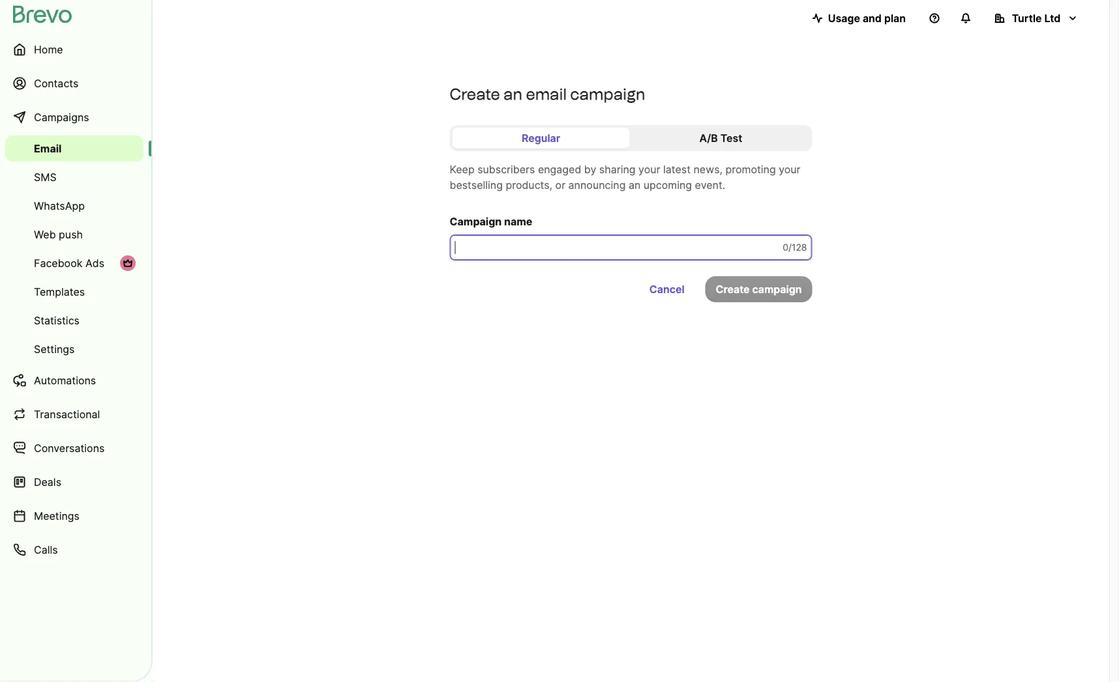 Task type: describe. For each thing, give the bounding box(es) containing it.
templates
[[34, 286, 85, 298]]

email
[[526, 84, 567, 103]]

conversations link
[[5, 433, 144, 464]]

1 your from the left
[[639, 163, 660, 176]]

products,
[[506, 179, 553, 191]]

whatsapp link
[[5, 193, 144, 219]]

campaigns link
[[5, 102, 144, 133]]

deals link
[[5, 467, 144, 498]]

left___rvooi image
[[123, 258, 133, 269]]

name
[[504, 215, 533, 228]]

test
[[721, 132, 743, 144]]

home link
[[5, 34, 144, 65]]

plan
[[884, 12, 906, 24]]

web push
[[34, 228, 83, 241]]

0 vertical spatial an
[[504, 84, 523, 103]]

128
[[792, 242, 807, 253]]

calls link
[[5, 535, 144, 566]]

a/b
[[700, 132, 718, 144]]

create an email campaign
[[450, 84, 646, 103]]

facebook ads link
[[5, 250, 144, 277]]

announcing
[[569, 179, 626, 191]]

web push link
[[5, 222, 144, 248]]

ads
[[85, 257, 104, 270]]

settings
[[34, 343, 75, 356]]

settings link
[[5, 337, 144, 363]]

create campaign
[[716, 283, 802, 296]]

event.
[[695, 179, 725, 191]]

create for create an email campaign
[[450, 84, 500, 103]]

keep
[[450, 163, 475, 176]]

upcoming
[[644, 179, 692, 191]]

and
[[863, 12, 882, 24]]

regular button
[[452, 128, 630, 149]]

Campaign name text field
[[450, 235, 812, 261]]

meetings link
[[5, 501, 144, 532]]

or
[[556, 179, 566, 191]]

calls
[[34, 544, 58, 557]]

by
[[584, 163, 596, 176]]

automations link
[[5, 365, 144, 397]]

statistics
[[34, 314, 80, 327]]

engaged
[[538, 163, 581, 176]]

campaign
[[450, 215, 502, 228]]

bestselling
[[450, 179, 503, 191]]

0 / 128
[[783, 242, 807, 253]]

a/b test
[[700, 132, 743, 144]]



Task type: locate. For each thing, give the bounding box(es) containing it.
an down sharing
[[629, 179, 641, 191]]

ltd
[[1045, 12, 1061, 24]]

1 vertical spatial campaign
[[752, 283, 802, 296]]

keep subscribers engaged by sharing your latest news, promoting your bestselling products, or announcing an upcoming event.
[[450, 163, 801, 191]]

create inside button
[[716, 283, 750, 296]]

contacts link
[[5, 68, 144, 99]]

campaign down 0
[[752, 283, 802, 296]]

latest
[[663, 163, 691, 176]]

web
[[34, 228, 56, 241]]

campaign inside button
[[752, 283, 802, 296]]

facebook
[[34, 257, 82, 270]]

whatsapp
[[34, 200, 85, 212]]

a/b test button
[[632, 128, 810, 149]]

0 vertical spatial campaign
[[570, 84, 646, 103]]

push
[[59, 228, 83, 241]]

promoting
[[726, 163, 776, 176]]

0 horizontal spatial an
[[504, 84, 523, 103]]

subscribers
[[478, 163, 535, 176]]

1 horizontal spatial your
[[779, 163, 801, 176]]

0 horizontal spatial create
[[450, 84, 500, 103]]

turtle ltd
[[1012, 12, 1061, 24]]

cancel
[[650, 283, 685, 296]]

sms link
[[5, 164, 144, 190]]

your right promoting
[[779, 163, 801, 176]]

usage
[[828, 12, 860, 24]]

1 vertical spatial an
[[629, 179, 641, 191]]

email link
[[5, 136, 144, 162]]

1 vertical spatial create
[[716, 283, 750, 296]]

transactional link
[[5, 399, 144, 431]]

turtle
[[1012, 12, 1042, 24]]

sms
[[34, 171, 57, 184]]

deals
[[34, 476, 61, 489]]

facebook ads
[[34, 257, 104, 270]]

home
[[34, 43, 63, 56]]

conversations
[[34, 442, 105, 455]]

0 horizontal spatial your
[[639, 163, 660, 176]]

create campaign button
[[706, 277, 812, 303]]

0 vertical spatial create
[[450, 84, 500, 103]]

contacts
[[34, 77, 79, 90]]

campaign name
[[450, 215, 533, 228]]

/
[[789, 242, 792, 253]]

usage and plan
[[828, 12, 906, 24]]

templates link
[[5, 279, 144, 305]]

meetings
[[34, 510, 80, 523]]

create
[[450, 84, 500, 103], [716, 283, 750, 296]]

an inside keep subscribers engaged by sharing your latest news, promoting your bestselling products, or announcing an upcoming event.
[[629, 179, 641, 191]]

news,
[[694, 163, 723, 176]]

transactional
[[34, 408, 100, 421]]

automations
[[34, 374, 96, 387]]

1 horizontal spatial create
[[716, 283, 750, 296]]

your up 'upcoming'
[[639, 163, 660, 176]]

campaigns
[[34, 111, 89, 124]]

0
[[783, 242, 789, 253]]

campaign right email on the top
[[570, 84, 646, 103]]

regular
[[522, 132, 560, 144]]

1 horizontal spatial an
[[629, 179, 641, 191]]

email
[[34, 142, 62, 155]]

sharing
[[599, 163, 636, 176]]

your
[[639, 163, 660, 176], [779, 163, 801, 176]]

an left email on the top
[[504, 84, 523, 103]]

0 horizontal spatial campaign
[[570, 84, 646, 103]]

create for create campaign
[[716, 283, 750, 296]]

2 your from the left
[[779, 163, 801, 176]]

campaign
[[570, 84, 646, 103], [752, 283, 802, 296]]

turtle ltd button
[[984, 5, 1089, 31]]

an
[[504, 84, 523, 103], [629, 179, 641, 191]]

cancel button
[[639, 277, 695, 303]]

statistics link
[[5, 308, 144, 334]]

1 horizontal spatial campaign
[[752, 283, 802, 296]]

usage and plan button
[[802, 5, 917, 31]]



Task type: vqa. For each thing, say whether or not it's contained in the screenshot.
the replies
no



